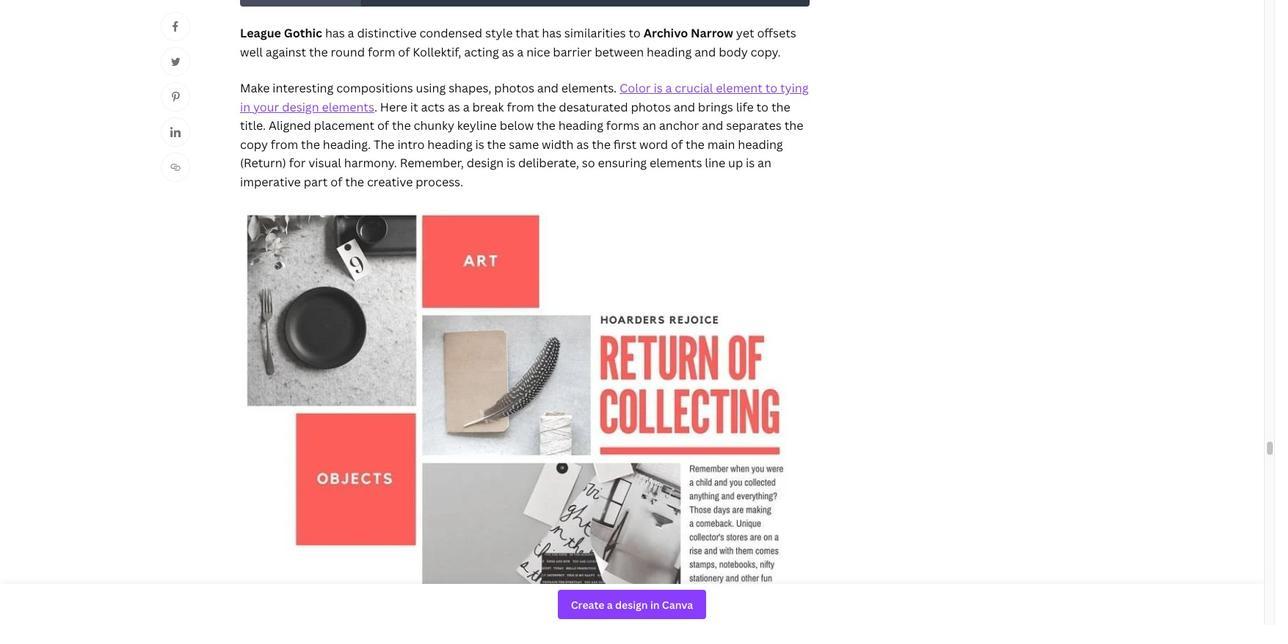 Task type: describe. For each thing, give the bounding box(es) containing it.
0 horizontal spatial from
[[271, 136, 298, 153]]

is inside color is a crucial element to tying in your design elements
[[654, 80, 663, 96]]

break
[[473, 99, 504, 115]]

ensuring
[[598, 155, 647, 171]]

the
[[374, 136, 395, 153]]

elements inside color is a crucial element to tying in your design elements
[[322, 99, 374, 115]]

up
[[729, 155, 743, 171]]

copy.
[[751, 44, 781, 60]]

life
[[736, 99, 754, 115]]

similarities
[[565, 25, 626, 41]]

as inside yet offsets well against the round form of kollektif, acting as a nice barrier between heading and body copy.
[[502, 44, 514, 60]]

in
[[240, 99, 250, 115]]

anchor
[[659, 118, 699, 134]]

condensed
[[420, 25, 483, 41]]

copy
[[240, 136, 268, 153]]

brings
[[698, 99, 733, 115]]

heading down desaturated
[[559, 118, 604, 134]]

design inside color is a crucial element to tying in your design elements
[[282, 99, 319, 115]]

body
[[719, 44, 748, 60]]

placement
[[314, 118, 375, 134]]

acting
[[464, 44, 499, 60]]

color is a crucial element to tying in your design elements
[[240, 80, 809, 115]]

2 horizontal spatial as
[[577, 136, 589, 153]]

yet
[[736, 25, 755, 41]]

forms
[[606, 118, 640, 134]]

is down same
[[507, 155, 516, 171]]

against
[[266, 44, 306, 60]]

intro
[[398, 136, 425, 153]]

1 vertical spatial as
[[448, 99, 460, 115]]

to inside color is a crucial element to tying in your design elements
[[766, 80, 778, 96]]

chunky
[[414, 118, 455, 134]]

visual
[[309, 155, 341, 171]]

word
[[640, 136, 668, 153]]

heading inside yet offsets well against the round form of kollektif, acting as a nice barrier between heading and body copy.
[[647, 44, 692, 60]]

style
[[485, 25, 513, 41]]

design inside . here it acts as a break from the desaturated photos and brings life to the title. aligned placement of the chunky keyline below the heading forms an anchor and separates the copy from the heading. the intro heading is the same width as the first word of the main heading (return) for visual harmony. remember, design is deliberate, so ensuring elements line up is an imperative part of the creative process.
[[467, 155, 504, 171]]

0 vertical spatial to
[[629, 25, 641, 41]]

keyline
[[457, 118, 497, 134]]

distinctive
[[357, 25, 417, 41]]

make
[[240, 80, 270, 96]]

a inside yet offsets well against the round form of kollektif, acting as a nice barrier between heading and body copy.
[[517, 44, 524, 60]]

to inside . here it acts as a break from the desaturated photos and brings life to the title. aligned placement of the chunky keyline below the heading forms an anchor and separates the copy from the heading. the intro heading is the same width as the first word of the main heading (return) for visual harmony. remember, design is deliberate, so ensuring elements line up is an imperative part of the creative process.
[[757, 99, 769, 115]]

round
[[331, 44, 365, 60]]

a inside color is a crucial element to tying in your design elements
[[666, 80, 672, 96]]

shapes,
[[449, 80, 492, 96]]

separates
[[726, 118, 782, 134]]

0 vertical spatial from
[[507, 99, 534, 115]]

photos inside . here it acts as a break from the desaturated photos and brings life to the title. aligned placement of the chunky keyline below the heading forms an anchor and separates the copy from the heading. the intro heading is the same width as the first word of the main heading (return) for visual harmony. remember, design is deliberate, so ensuring elements line up is an imperative part of the creative process.
[[631, 99, 671, 115]]

. here it acts as a break from the desaturated photos and brings life to the title. aligned placement of the chunky keyline below the heading forms an anchor and separates the copy from the heading. the intro heading is the same width as the first word of the main heading (return) for visual harmony. remember, design is deliberate, so ensuring elements line up is an imperative part of the creative process.
[[240, 99, 804, 190]]

archivo
[[644, 25, 688, 41]]

1 horizontal spatial an
[[758, 155, 772, 171]]

first
[[614, 136, 637, 153]]

0 vertical spatial an
[[643, 118, 657, 134]]

so
[[582, 155, 595, 171]]

below
[[500, 118, 534, 134]]

is down "keyline"
[[476, 136, 484, 153]]

elements.
[[562, 80, 617, 96]]

desaturated
[[559, 99, 628, 115]]

offsets
[[757, 25, 797, 41]]

kollektif,
[[413, 44, 461, 60]]

same
[[509, 136, 539, 153]]

imperative
[[240, 174, 301, 190]]

heading down separates
[[738, 136, 783, 153]]

width
[[542, 136, 574, 153]]

(return)
[[240, 155, 286, 171]]

crucial
[[675, 80, 713, 96]]



Task type: locate. For each thing, give the bounding box(es) containing it.
photos down color
[[631, 99, 671, 115]]

0 horizontal spatial photos
[[494, 80, 535, 96]]

heading down chunky at top
[[428, 136, 473, 153]]

heading down archivo
[[647, 44, 692, 60]]

1 vertical spatial elements
[[650, 155, 702, 171]]

of right form
[[398, 44, 410, 60]]

and
[[695, 44, 716, 60], [537, 80, 559, 96], [674, 99, 695, 115], [702, 118, 724, 134]]

and down nice
[[537, 80, 559, 96]]

tying
[[781, 80, 809, 96]]

remember,
[[400, 155, 464, 171]]

creative
[[367, 174, 413, 190]]

as down style
[[502, 44, 514, 60]]

0 horizontal spatial design
[[282, 99, 319, 115]]

of up the the
[[377, 118, 389, 134]]

1 horizontal spatial from
[[507, 99, 534, 115]]

form
[[368, 44, 395, 60]]

0 vertical spatial elements
[[322, 99, 374, 115]]

line
[[705, 155, 726, 171]]

2 has from the left
[[542, 25, 562, 41]]

of inside yet offsets well against the round form of kollektif, acting as a nice barrier between heading and body copy.
[[398, 44, 410, 60]]

compositions
[[336, 80, 413, 96]]

and inside yet offsets well against the round form of kollektif, acting as a nice barrier between heading and body copy.
[[695, 44, 716, 60]]

is right up
[[746, 155, 755, 171]]

0 vertical spatial design
[[282, 99, 319, 115]]

from down aligned
[[271, 136, 298, 153]]

design
[[282, 99, 319, 115], [467, 155, 504, 171]]

1 vertical spatial design
[[467, 155, 504, 171]]

0 vertical spatial photos
[[494, 80, 535, 96]]

nice
[[527, 44, 550, 60]]

as
[[502, 44, 514, 60], [448, 99, 460, 115], [577, 136, 589, 153]]

0 horizontal spatial has
[[325, 25, 345, 41]]

a left crucial
[[666, 80, 672, 96]]

1 horizontal spatial design
[[467, 155, 504, 171]]

and up anchor
[[674, 99, 695, 115]]

photos up break
[[494, 80, 535, 96]]

elements up placement
[[322, 99, 374, 115]]

photos
[[494, 80, 535, 96], [631, 99, 671, 115]]

is
[[654, 80, 663, 96], [476, 136, 484, 153], [507, 155, 516, 171], [746, 155, 755, 171]]

heading.
[[323, 136, 371, 153]]

title.
[[240, 118, 266, 134]]

1 vertical spatial photos
[[631, 99, 671, 115]]

league
[[240, 25, 281, 41]]

of down anchor
[[671, 136, 683, 153]]

aligned
[[269, 118, 311, 134]]

1 horizontal spatial elements
[[650, 155, 702, 171]]

make interesting compositions using shapes, photos and elements.
[[240, 80, 620, 96]]

barrier
[[553, 44, 592, 60]]

acts
[[421, 99, 445, 115]]

a left nice
[[517, 44, 524, 60]]

using
[[416, 80, 446, 96]]

of right part
[[331, 174, 343, 190]]

1 vertical spatial an
[[758, 155, 772, 171]]

elements down word
[[650, 155, 702, 171]]

an right up
[[758, 155, 772, 171]]

narrow
[[691, 25, 734, 41]]

yet offsets well against the round form of kollektif, acting as a nice barrier between heading and body copy.
[[240, 25, 797, 60]]

1 horizontal spatial photos
[[631, 99, 671, 115]]

has up round
[[325, 25, 345, 41]]

2 vertical spatial as
[[577, 136, 589, 153]]

design down "keyline"
[[467, 155, 504, 171]]

harmony.
[[344, 155, 397, 171]]

the inside yet offsets well against the round form of kollektif, acting as a nice barrier between heading and body copy.
[[309, 44, 328, 60]]

0 horizontal spatial an
[[643, 118, 657, 134]]

between
[[595, 44, 644, 60]]

1 horizontal spatial as
[[502, 44, 514, 60]]

league gothic has a distinctive condensed style that has similarities to archivo narrow
[[240, 25, 734, 41]]

your
[[253, 99, 279, 115]]

deliberate,
[[518, 155, 579, 171]]

is right color
[[654, 80, 663, 96]]

the
[[309, 44, 328, 60], [537, 99, 556, 115], [772, 99, 791, 115], [392, 118, 411, 134], [537, 118, 556, 134], [785, 118, 804, 134], [301, 136, 320, 153], [487, 136, 506, 153], [592, 136, 611, 153], [686, 136, 705, 153], [345, 174, 364, 190]]

as up the so
[[577, 136, 589, 153]]

0 vertical spatial as
[[502, 44, 514, 60]]

has up nice
[[542, 25, 562, 41]]

has
[[325, 25, 345, 41], [542, 25, 562, 41]]

and down brings
[[702, 118, 724, 134]]

to left tying
[[766, 80, 778, 96]]

to
[[629, 25, 641, 41], [766, 80, 778, 96], [757, 99, 769, 115]]

2 vertical spatial to
[[757, 99, 769, 115]]

.
[[374, 99, 377, 115]]

a up round
[[348, 25, 354, 41]]

color is a crucial element to tying in your design elements link
[[240, 80, 809, 115]]

to right the life
[[757, 99, 769, 115]]

color
[[620, 80, 651, 96]]

from up below
[[507, 99, 534, 115]]

a inside . here it acts as a break from the desaturated photos and brings life to the title. aligned placement of the chunky keyline below the heading forms an anchor and separates the copy from the heading. the intro heading is the same width as the first word of the main heading (return) for visual harmony. remember, design is deliberate, so ensuring elements line up is an imperative part of the creative process.
[[463, 99, 470, 115]]

well
[[240, 44, 263, 60]]

main
[[708, 136, 735, 153]]

of
[[398, 44, 410, 60], [377, 118, 389, 134], [671, 136, 683, 153], [331, 174, 343, 190]]

1 vertical spatial from
[[271, 136, 298, 153]]

1 has from the left
[[325, 25, 345, 41]]

a
[[348, 25, 354, 41], [517, 44, 524, 60], [666, 80, 672, 96], [463, 99, 470, 115]]

an
[[643, 118, 657, 134], [758, 155, 772, 171]]

heading
[[647, 44, 692, 60], [559, 118, 604, 134], [428, 136, 473, 153], [738, 136, 783, 153]]

interesting
[[273, 80, 334, 96]]

to up between
[[629, 25, 641, 41]]

for
[[289, 155, 306, 171]]

part
[[304, 174, 328, 190]]

an up word
[[643, 118, 657, 134]]

elements inside . here it acts as a break from the desaturated photos and brings life to the title. aligned placement of the chunky keyline below the heading forms an anchor and separates the copy from the heading. the intro heading is the same width as the first word of the main heading (return) for visual harmony. remember, design is deliberate, so ensuring elements line up is an imperative part of the creative process.
[[650, 155, 702, 171]]

elements
[[322, 99, 374, 115], [650, 155, 702, 171]]

and down the narrow
[[695, 44, 716, 60]]

that
[[516, 25, 539, 41]]

gothic
[[284, 25, 322, 41]]

here
[[380, 99, 408, 115]]

from
[[507, 99, 534, 115], [271, 136, 298, 153]]

process.
[[416, 174, 463, 190]]

1 horizontal spatial has
[[542, 25, 562, 41]]

1 vertical spatial to
[[766, 80, 778, 96]]

a down shapes,
[[463, 99, 470, 115]]

it
[[410, 99, 418, 115]]

0 horizontal spatial elements
[[322, 99, 374, 115]]

as right "acts"
[[448, 99, 460, 115]]

design down interesting
[[282, 99, 319, 115]]

element
[[716, 80, 763, 96]]

0 horizontal spatial as
[[448, 99, 460, 115]]



Task type: vqa. For each thing, say whether or not it's contained in the screenshot.
'Duration'
no



